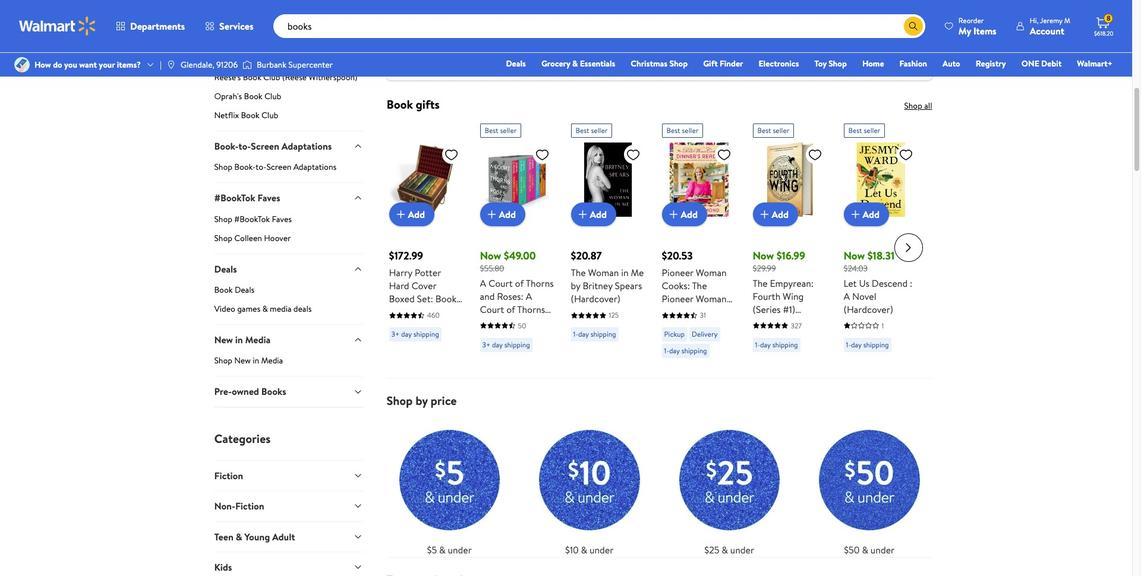 Task type: describe. For each thing, give the bounding box(es) containing it.
teen & young adult button
[[214, 522, 363, 552]]

1 add button from the left
[[389, 203, 435, 227]]

shop new in media link
[[214, 355, 363, 377]]

walmart book club
[[214, 52, 284, 64]]

games
[[237, 303, 260, 315]]

1-day shipping for $16.99
[[755, 340, 798, 350]]

add to cart image for $20.53
[[667, 208, 681, 222]]

add button for pioneer
[[662, 203, 708, 227]]

woman for $20.87
[[588, 267, 619, 280]]

$10 & under
[[566, 544, 614, 557]]

under for $10 & under
[[590, 544, 614, 557]]

me
[[631, 267, 644, 280]]

$25 & under
[[705, 544, 755, 557]]

faves inside shop #booktok faves link
[[272, 213, 292, 225]]

day for the
[[579, 330, 589, 340]]

pickup
[[664, 330, 685, 340]]

1 horizontal spatial 3+ day shipping
[[483, 340, 530, 350]]

woman for $20.53
[[696, 267, 727, 280]]

shop for shop book-to-screen adaptations
[[214, 161, 232, 173]]

seller for $49.00
[[500, 126, 517, 136]]

glendale, 91206
[[181, 59, 238, 71]]

book left gifts
[[387, 97, 413, 113]]

the inside $20.53 pioneer woman cooks: the pioneer woman cooks--dinner's ready! (hardcover)
[[692, 280, 707, 293]]

book gifts
[[387, 97, 440, 113]]

fourth
[[753, 290, 781, 303]]

product group containing now $16.99
[[753, 119, 827, 374]]

add to favorites list, pioneer woman cooks: the pioneer woman cooks--dinner's ready! (hardcover) image
[[717, 148, 732, 163]]

$50 & under link
[[807, 418, 933, 558]]

$618.20
[[1095, 29, 1114, 37]]

under for $25 & under
[[731, 544, 755, 557]]

1 vertical spatial court
[[480, 303, 504, 316]]

0 horizontal spatial by
[[416, 393, 428, 409]]

add to favorites list, a court of thorns and roses: a court of thorns and roses paperback box set (5 books) (paperback) image
[[535, 148, 550, 163]]

book inside walmart book club link
[[247, 52, 265, 64]]

non-fiction button
[[214, 491, 363, 522]]

#1)
[[783, 303, 796, 316]]

walmart image
[[19, 17, 96, 36]]

book- inside dropdown button
[[214, 140, 239, 153]]

registry
[[976, 58, 1007, 70]]

list containing $5 & under
[[380, 408, 940, 558]]

electronics link
[[754, 57, 805, 70]]

auto link
[[938, 57, 966, 70]]

non-
[[214, 500, 235, 513]]

by inside $20.87 the woman in me by britney spears (hardcover)
[[571, 280, 581, 293]]

Search search field
[[273, 14, 926, 38]]

best seller for $49.00
[[485, 126, 517, 136]]

(paperback)
[[480, 356, 530, 369]]

& for $10
[[581, 544, 588, 557]]

$10
[[566, 544, 579, 557]]

grocery
[[542, 58, 571, 70]]

new inside dropdown button
[[214, 334, 233, 347]]

& for $25
[[722, 544, 728, 557]]

the woman in me by britney spears (hardcover) image
[[571, 143, 645, 217]]

now $49.00 $55.80 a court of thorns and roses: a court of thorns and roses paperback box set (5 books) (paperback)
[[480, 249, 554, 369]]

walmart+ link
[[1072, 57, 1118, 70]]

video games & media deals link
[[214, 303, 363, 325]]

in inside dropdown button
[[235, 334, 243, 347]]

(hardcover) inside the now $18.31 $24.03 let us descend : a novel (hardcover)
[[844, 303, 894, 316]]

pioneer woman cooks: the pioneer woman cooks--dinner's ready! (hardcover) image
[[662, 143, 736, 217]]

deals inside 'dropdown button'
[[214, 263, 237, 276]]

(hardcover) inside $20.53 pioneer woman cooks: the pioneer woman cooks--dinner's ready! (hardcover)
[[662, 332, 712, 345]]

media
[[270, 303, 292, 315]]

shop all link
[[905, 100, 933, 112]]

shop #booktok faves link
[[214, 213, 363, 230]]

services
[[219, 20, 254, 33]]

& for $5
[[439, 544, 446, 557]]

how do you want your items?
[[34, 59, 141, 71]]

shop colleen hoover
[[214, 232, 291, 244]]

1 pioneer from the top
[[662, 267, 694, 280]]

1-day shipping down "pickup" at the right of the page
[[664, 346, 707, 356]]

shop for shop new in media
[[214, 355, 232, 367]]

1-day shipping for the
[[574, 330, 616, 340]]

2 and from the top
[[480, 316, 495, 329]]

best seller for $16.99
[[758, 126, 790, 136]]

add for $16.99
[[772, 208, 789, 221]]

books inside pre-owned books dropdown button
[[261, 386, 286, 399]]

one debit
[[1022, 58, 1062, 70]]

seller for $16.99
[[773, 126, 790, 136]]

$50 & under
[[845, 544, 895, 557]]

$20.87
[[571, 249, 602, 264]]

adaptations inside dropdown button
[[282, 140, 332, 153]]

the empyrean: fourth wing (series #1) (hardcover) image
[[753, 143, 827, 217]]

price
[[431, 393, 457, 409]]

 image for how do you want your items?
[[14, 57, 30, 73]]

1 and from the top
[[480, 290, 495, 303]]

netflix book club link
[[214, 109, 363, 131]]

product group containing $172.99
[[389, 119, 464, 374]]

let
[[844, 277, 857, 290]]

day for $49.00
[[492, 340, 503, 350]]

shop #booktok faves
[[214, 213, 292, 225]]

want
[[79, 59, 97, 71]]

1 vertical spatial #booktok
[[234, 213, 270, 225]]

shop for shop #booktok faves
[[214, 213, 232, 225]]

hi, jeremy m account
[[1030, 15, 1071, 37]]

shop for shop all
[[905, 100, 923, 112]]

seller for $18.31
[[864, 126, 881, 136]]

best for the
[[576, 126, 590, 136]]

shipping down delivery
[[682, 346, 707, 356]]

carousel controls navigation
[[558, 59, 762, 73]]

add for pioneer
[[681, 208, 698, 221]]

best of book clubs
[[214, 31, 293, 44]]

(hardcover) inside now $16.99 $29.99 the empyrean: fourth wing (series #1) (hardcover)
[[753, 316, 803, 329]]

oprah's book club
[[214, 90, 281, 102]]

shipping for $49.00
[[505, 340, 530, 350]]

add to favorites list, harry potter hard cover boxed set: books #1-7 image
[[444, 148, 459, 163]]

new in media
[[214, 334, 271, 347]]

2 vertical spatial in
[[253, 355, 259, 367]]

gifts
[[416, 97, 440, 113]]

my
[[959, 24, 972, 37]]

harry
[[389, 267, 413, 280]]

harry potter hard cover boxed set: books #1-7 image
[[389, 143, 464, 217]]

services button
[[195, 12, 264, 40]]

#booktok faves button
[[214, 183, 363, 213]]

how
[[34, 59, 51, 71]]

add for $49.00
[[499, 208, 516, 221]]

shipping down the 460
[[414, 330, 439, 340]]

125
[[609, 311, 619, 321]]

grocery & essentials link
[[536, 57, 621, 70]]

reese's
[[214, 71, 241, 83]]

add for the
[[590, 208, 607, 221]]

0 horizontal spatial a
[[480, 277, 486, 290]]

book inside oprah's book club link
[[244, 90, 263, 102]]

1 vertical spatial adaptations
[[294, 161, 337, 173]]

reorder my items
[[959, 15, 997, 37]]

video
[[214, 303, 235, 315]]

shipping for the
[[591, 330, 616, 340]]

:
[[910, 277, 913, 290]]

teen & young adult
[[214, 531, 295, 544]]

box
[[525, 329, 541, 342]]

all
[[925, 100, 933, 112]]

next slide for product carousel list image
[[895, 234, 923, 262]]

(series
[[753, 303, 781, 316]]

walmart
[[214, 52, 245, 64]]

do
[[53, 59, 62, 71]]

search icon image
[[909, 21, 919, 31]]

book-to-screen adaptations
[[214, 140, 332, 153]]

under for $5 & under
[[448, 544, 472, 557]]

home link
[[857, 57, 890, 70]]

registry link
[[971, 57, 1012, 70]]

boxed
[[389, 293, 415, 306]]

1 horizontal spatial 3+
[[483, 340, 491, 350]]

netflix book club
[[214, 109, 278, 121]]

3 add to cart image from the left
[[758, 208, 772, 222]]

club for oprah's book club
[[265, 90, 281, 102]]

kids button
[[214, 552, 363, 577]]

add button for $16.99
[[753, 203, 799, 227]]

debit
[[1042, 58, 1062, 70]]

pre-owned books
[[214, 386, 286, 399]]

best seller for the
[[576, 126, 608, 136]]

shop book-to-screen adaptations link
[[214, 161, 363, 183]]

grocery & essentials
[[542, 58, 616, 70]]

to- inside dropdown button
[[239, 140, 251, 153]]

327
[[791, 321, 802, 331]]

woman up "31" on the bottom of the page
[[696, 293, 727, 306]]



Task type: locate. For each thing, give the bounding box(es) containing it.
0 vertical spatial new
[[214, 334, 233, 347]]

add to cart image up "$20.87"
[[576, 208, 590, 222]]

day up (paperback)
[[492, 340, 503, 350]]

0 horizontal spatial books
[[261, 386, 286, 399]]

shipping down 1
[[864, 340, 889, 350]]

(hardcover) inside $20.87 the woman in me by britney spears (hardcover)
[[571, 293, 621, 306]]

book down oprah's book club on the left of the page
[[241, 109, 260, 121]]

(hardcover) down fourth
[[753, 316, 803, 329]]

best for $18.31
[[849, 126, 863, 136]]

1 best seller from the left
[[485, 126, 517, 136]]

a court of thorns and roses: a court of thorns and roses paperback box set (5 books) (paperback) image
[[480, 143, 554, 217]]

best seller up let us descend : a novel (hardcover) image
[[849, 126, 881, 136]]

31
[[700, 311, 706, 321]]

toy shop
[[815, 58, 847, 70]]

1 vertical spatial media
[[261, 355, 283, 367]]

2 horizontal spatial a
[[844, 290, 850, 303]]

fiction inside non-fiction 'dropdown button'
[[235, 500, 264, 513]]

best of book clubs button
[[214, 22, 363, 52]]

now inside the now $18.31 $24.03 let us descend : a novel (hardcover)
[[844, 249, 865, 264]]

book inside reese's book club (reese witherspoon) link
[[243, 71, 261, 83]]

paperback
[[480, 329, 523, 342]]

& right 'pause' icon
[[573, 58, 578, 70]]

woman down "$20.87"
[[588, 267, 619, 280]]

deals
[[506, 58, 526, 70], [214, 263, 237, 276], [235, 284, 255, 296]]

add to cart image up '$172.99'
[[394, 208, 408, 222]]

fashion
[[900, 58, 928, 70]]

Walmart Site-Wide search field
[[273, 14, 926, 38]]

2 product group from the left
[[480, 119, 554, 374]]

6 product group from the left
[[844, 119, 918, 374]]

0 vertical spatial to-
[[239, 140, 251, 153]]

0 vertical spatial by
[[571, 280, 581, 293]]

potter
[[415, 267, 441, 280]]

0 vertical spatial adaptations
[[282, 140, 332, 153]]

$55.80
[[480, 263, 505, 275]]

add button for $49.00
[[480, 203, 526, 227]]

shipping for $18.31
[[864, 340, 889, 350]]

shop right toy at right
[[829, 58, 847, 70]]

add to cart image
[[394, 208, 408, 222], [485, 208, 499, 222], [849, 208, 863, 222]]

1 horizontal spatial in
[[253, 355, 259, 367]]

add to cart image up $29.99
[[758, 208, 772, 222]]

video games & media deals
[[214, 303, 312, 315]]

woman right cooks:
[[696, 267, 727, 280]]

 image
[[14, 57, 30, 73], [166, 60, 176, 70]]

1
[[882, 321, 884, 331]]

5 seller from the left
[[864, 126, 881, 136]]

add to cart image up $20.53
[[667, 208, 681, 222]]

1 vertical spatial to-
[[256, 161, 267, 173]]

club for walmart book club
[[267, 52, 284, 64]]

club
[[267, 52, 284, 64], [263, 71, 280, 83], [265, 90, 281, 102], [262, 109, 278, 121]]

shop colleen hoover link
[[214, 232, 363, 254]]

best up the woman in me by britney spears (hardcover) image
[[576, 126, 590, 136]]

jeremy
[[1040, 15, 1063, 25]]

4 add from the left
[[681, 208, 698, 221]]

1 vertical spatial deals
[[214, 263, 237, 276]]

shop for shop colleen hoover
[[214, 232, 232, 244]]

1 horizontal spatial add to cart image
[[485, 208, 499, 222]]

1 horizontal spatial the
[[692, 280, 707, 293]]

1 vertical spatial of
[[515, 277, 524, 290]]

0 vertical spatial court
[[489, 277, 513, 290]]

1 horizontal spatial a
[[526, 290, 532, 303]]

wing
[[783, 290, 804, 303]]

1 vertical spatial faves
[[272, 213, 292, 225]]

3+ day shipping up (paperback)
[[483, 340, 530, 350]]

seller up pioneer woman cooks: the pioneer woman cooks--dinner's ready! (hardcover) image
[[682, 126, 699, 136]]

faves inside #booktok faves dropdown button
[[258, 192, 280, 205]]

product group containing $20.53
[[662, 119, 736, 374]]

$16.99
[[777, 249, 806, 264]]

screen up shop book-to-screen adaptations
[[251, 140, 279, 153]]

the inside now $16.99 $29.99 the empyrean: fourth wing (series #1) (hardcover)
[[753, 277, 768, 290]]

1 horizontal spatial new
[[234, 355, 251, 367]]

3 product group from the left
[[571, 119, 645, 374]]

0 vertical spatial book-
[[214, 140, 239, 153]]

electronics
[[759, 58, 799, 70]]

day down "pickup" at the right of the page
[[670, 346, 680, 356]]

0 horizontal spatial the
[[571, 267, 586, 280]]

account
[[1030, 24, 1065, 37]]

shop down #booktok faves
[[214, 213, 232, 225]]

new down video
[[214, 334, 233, 347]]

add to cart image up $24.03
[[849, 208, 863, 222]]

2 horizontal spatial add to cart image
[[758, 208, 772, 222]]

in up shop new in media
[[235, 334, 243, 347]]

#booktok up 'shop #booktok faves' on the top left of page
[[214, 192, 255, 205]]

add button for the
[[571, 203, 617, 227]]

best inside dropdown button
[[214, 31, 233, 44]]

now left $16.99
[[753, 249, 774, 264]]

day down 7
[[401, 330, 412, 340]]

4 product group from the left
[[662, 119, 736, 374]]

& right $25
[[722, 544, 728, 557]]

woman inside $20.87 the woman in me by britney spears (hardcover)
[[588, 267, 619, 280]]

of up paperback
[[507, 303, 516, 316]]

gift finder link
[[698, 57, 749, 70]]

departments
[[130, 20, 185, 33]]

1 horizontal spatial books
[[436, 293, 461, 306]]

0 horizontal spatial to-
[[239, 140, 251, 153]]

now $16.99 $29.99 the empyrean: fourth wing (series #1) (hardcover)
[[753, 249, 814, 329]]

add for $18.31
[[863, 208, 880, 221]]

book up video
[[214, 284, 233, 296]]

club down oprah's book club link
[[262, 109, 278, 121]]

day for $16.99
[[761, 340, 771, 350]]

#booktok inside dropdown button
[[214, 192, 255, 205]]

to- down netflix book club
[[239, 140, 251, 153]]

to- down book-to-screen adaptations
[[256, 161, 267, 173]]

fiction button
[[214, 461, 363, 491]]

& inside "dropdown button"
[[236, 531, 242, 544]]

1 vertical spatial screen
[[267, 161, 292, 173]]

5 product group from the left
[[753, 119, 827, 374]]

0 vertical spatial screen
[[251, 140, 279, 153]]

book inside netflix book club link
[[241, 109, 260, 121]]

2 add to cart image from the left
[[667, 208, 681, 222]]

dinner's
[[695, 306, 729, 319]]

under right $10
[[590, 544, 614, 557]]

add to cart image for $20.87
[[576, 208, 590, 222]]

6 add from the left
[[863, 208, 880, 221]]

0 vertical spatial media
[[245, 334, 271, 347]]

add to favorites list, the woman in me by britney spears (hardcover) image
[[626, 148, 641, 163]]

0 vertical spatial faves
[[258, 192, 280, 205]]

m
[[1065, 15, 1071, 25]]

1- for $16.99
[[755, 340, 761, 350]]

-
[[691, 306, 695, 319]]

add to cart image for now $49.00
[[485, 208, 499, 222]]

a left novel
[[844, 290, 850, 303]]

fiction
[[214, 470, 243, 483], [235, 500, 264, 513]]

0 vertical spatial and
[[480, 290, 495, 303]]

seller up the empyrean: fourth wing (series #1) (hardcover) image
[[773, 126, 790, 136]]

3+ left (5
[[483, 340, 491, 350]]

8 $618.20
[[1095, 13, 1114, 37]]

2 horizontal spatial the
[[753, 277, 768, 290]]

2 under from the left
[[590, 544, 614, 557]]

a down the "$55.80"
[[480, 277, 486, 290]]

shop right the christmas
[[670, 58, 688, 70]]

club down burbank
[[263, 71, 280, 83]]

under right $25
[[731, 544, 755, 557]]

now for now $16.99
[[753, 249, 774, 264]]

 image for glendale, 91206
[[166, 60, 176, 70]]

list
[[380, 408, 940, 558]]

(hardcover) down -
[[662, 332, 712, 345]]

a right roses:
[[526, 290, 532, 303]]

by left price
[[416, 393, 428, 409]]

and left roses
[[480, 316, 495, 329]]

& for $50
[[862, 544, 869, 557]]

set:
[[417, 293, 433, 306]]

3 under from the left
[[731, 544, 755, 557]]

3 seller from the left
[[682, 126, 699, 136]]

(hardcover) up "125"
[[571, 293, 621, 306]]

$24.03
[[844, 263, 868, 275]]

add to cart image
[[576, 208, 590, 222], [667, 208, 681, 222], [758, 208, 772, 222]]

pause image
[[568, 64, 572, 69]]

0 vertical spatial fiction
[[214, 470, 243, 483]]

2 add button from the left
[[480, 203, 526, 227]]

2 horizontal spatial now
[[844, 249, 865, 264]]

(hardcover) up 1
[[844, 303, 894, 316]]

product group
[[389, 119, 464, 374], [480, 119, 554, 374], [571, 119, 645, 374], [662, 119, 736, 374], [753, 119, 827, 374], [844, 119, 918, 374]]

2 pioneer from the top
[[662, 293, 694, 306]]

add up $18.31
[[863, 208, 880, 221]]

reorder
[[959, 15, 984, 25]]

to-
[[239, 140, 251, 153], [256, 161, 267, 173]]

now for now $18.31
[[844, 249, 865, 264]]

0 vertical spatial #booktok
[[214, 192, 255, 205]]

0 vertical spatial in
[[622, 267, 629, 280]]

3 add to cart image from the left
[[849, 208, 863, 222]]

3 now from the left
[[844, 249, 865, 264]]

court up paperback
[[480, 303, 504, 316]]

6 add button from the left
[[844, 203, 890, 227]]

add button up $16.99
[[753, 203, 799, 227]]

1-
[[574, 330, 579, 340], [755, 340, 761, 350], [846, 340, 851, 350], [664, 346, 670, 356]]

seller up the woman in me by britney spears (hardcover) image
[[591, 126, 608, 136]]

1 add to cart image from the left
[[394, 208, 408, 222]]

seller
[[500, 126, 517, 136], [591, 126, 608, 136], [682, 126, 699, 136], [773, 126, 790, 136], [864, 126, 881, 136]]

day down novel
[[851, 340, 862, 350]]

1-day shipping down "125"
[[574, 330, 616, 340]]

0 horizontal spatial add to cart image
[[394, 208, 408, 222]]

thorns up 50 in the left bottom of the page
[[517, 303, 545, 316]]

& for grocery
[[573, 58, 578, 70]]

let us descend : a novel (hardcover) image
[[844, 143, 918, 217]]

deals up 'games'
[[235, 284, 255, 296]]

best for $16.99
[[758, 126, 772, 136]]

& for teen
[[236, 531, 242, 544]]

finder
[[720, 58, 744, 70]]

product group containing $20.87
[[571, 119, 645, 374]]

1 vertical spatial by
[[416, 393, 428, 409]]

$5 & under
[[427, 544, 472, 557]]

club for reese's book club (reese witherspoon)
[[263, 71, 280, 83]]

screen inside dropdown button
[[251, 140, 279, 153]]

0 vertical spatial books
[[436, 293, 461, 306]]

5 best seller from the left
[[849, 126, 881, 136]]

add to favorites list, the empyrean: fourth wing (series #1) (hardcover) image
[[808, 148, 823, 163]]

1-day shipping down 1
[[846, 340, 889, 350]]

$49.00
[[504, 249, 536, 264]]

2 vertical spatial of
[[507, 303, 516, 316]]

fashion link
[[895, 57, 933, 70]]

thorns right roses:
[[526, 277, 554, 290]]

best seller up pioneer woman cooks: the pioneer woman cooks--dinner's ready! (hardcover) image
[[667, 126, 699, 136]]

you
[[64, 59, 77, 71]]

4 best seller from the left
[[758, 126, 790, 136]]

categories
[[214, 431, 271, 447]]

adult
[[272, 531, 295, 544]]

day down britney
[[579, 330, 589, 340]]

now for now $49.00
[[480, 249, 501, 264]]

1 vertical spatial book-
[[234, 161, 256, 173]]

now $18.31 $24.03 let us descend : a novel (hardcover)
[[844, 249, 913, 316]]

britney
[[583, 280, 613, 293]]

2 horizontal spatial add to cart image
[[849, 208, 863, 222]]

2 best seller from the left
[[576, 126, 608, 136]]

witherspoon)
[[309, 71, 358, 83]]

shop for shop by price
[[387, 393, 413, 409]]

best seller up a court of thorns and roses: a court of thorns and roses paperback box set (5 books) (paperback) image in the left of the page
[[485, 126, 517, 136]]

adaptations up shop book-to-screen adaptations link
[[282, 140, 332, 153]]

club for netflix book club
[[262, 109, 278, 121]]

toy shop link
[[810, 57, 853, 70]]

add button up "$20.87"
[[571, 203, 617, 227]]

in down "new in media"
[[253, 355, 259, 367]]

2 vertical spatial deals
[[235, 284, 255, 296]]

books up the 460
[[436, 293, 461, 306]]

a inside the now $18.31 $24.03 let us descend : a novel (hardcover)
[[844, 290, 850, 303]]

owned
[[232, 386, 259, 399]]

1 vertical spatial thorns
[[517, 303, 545, 316]]

2 add to cart image from the left
[[485, 208, 499, 222]]

add to favorites list, let us descend : a novel (hardcover) image
[[899, 148, 914, 163]]

christmas shop link
[[626, 57, 693, 70]]

gift
[[704, 58, 718, 70]]

1 under from the left
[[448, 544, 472, 557]]

add to cart image for now $18.31
[[849, 208, 863, 222]]

#booktok
[[214, 192, 255, 205], [234, 213, 270, 225]]

$20.53 pioneer woman cooks: the pioneer woman cooks--dinner's ready! (hardcover)
[[662, 249, 729, 345]]

add to cart image up the "$55.80"
[[485, 208, 499, 222]]

1 vertical spatial books
[[261, 386, 286, 399]]

media up shop new in media
[[245, 334, 271, 347]]

shop down "new in media"
[[214, 355, 232, 367]]

$20.87 the woman in me by britney spears (hardcover)
[[571, 249, 644, 306]]

2 now from the left
[[753, 249, 774, 264]]

shop inside 'link'
[[829, 58, 847, 70]]

add up $20.53
[[681, 208, 698, 221]]

items
[[974, 24, 997, 37]]

adaptations up #booktok faves dropdown button
[[294, 161, 337, 173]]

8
[[1107, 13, 1111, 23]]

1 seller from the left
[[500, 126, 517, 136]]

0 horizontal spatial now
[[480, 249, 501, 264]]

$10 & under link
[[527, 418, 653, 558]]

shipping down "125"
[[591, 330, 616, 340]]

ready!
[[662, 319, 690, 332]]

1 vertical spatial fiction
[[235, 500, 264, 513]]

3 add from the left
[[590, 208, 607, 221]]

best seller for pioneer
[[667, 126, 699, 136]]

best up let us descend : a novel (hardcover) image
[[849, 126, 863, 136]]

shop left colleen
[[214, 232, 232, 244]]

walmart+
[[1078, 58, 1113, 70]]

2 add from the left
[[499, 208, 516, 221]]

seller for pioneer
[[682, 126, 699, 136]]

product group containing now $49.00
[[480, 119, 554, 374]]

club down reese's book club (reese witherspoon) link
[[265, 90, 281, 102]]

book- up #booktok faves
[[234, 161, 256, 173]]

product group containing now $18.31
[[844, 119, 918, 374]]

fiction up teen & young adult
[[235, 500, 264, 513]]

book up walmart book club
[[246, 31, 267, 44]]

0 vertical spatial pioneer
[[662, 267, 694, 280]]

cooks:
[[662, 280, 690, 293]]

the down "$20.87"
[[571, 267, 586, 280]]

now left $18.31
[[844, 249, 865, 264]]

reese's book club (reese witherspoon) link
[[214, 71, 363, 88]]

cover
[[412, 280, 437, 293]]

best up walmart
[[214, 31, 233, 44]]

book-to-screen adaptations button
[[214, 131, 363, 161]]

5 add from the left
[[772, 208, 789, 221]]

pioneer down $20.53
[[662, 267, 694, 280]]

0 horizontal spatial new
[[214, 334, 233, 347]]

add
[[408, 208, 425, 221], [499, 208, 516, 221], [590, 208, 607, 221], [681, 208, 698, 221], [772, 208, 789, 221], [863, 208, 880, 221]]

now left $49.00
[[480, 249, 501, 264]]

0 horizontal spatial add to cart image
[[576, 208, 590, 222]]

1-day shipping for $18.31
[[846, 340, 889, 350]]

1 horizontal spatial to-
[[256, 161, 267, 173]]

1 vertical spatial pioneer
[[662, 293, 694, 306]]

pioneer up ready!
[[662, 293, 694, 306]]

1 add from the left
[[408, 208, 425, 221]]

1 horizontal spatial add to cart image
[[667, 208, 681, 222]]

2 seller from the left
[[591, 126, 608, 136]]

3 add button from the left
[[571, 203, 617, 227]]

fiction up non-
[[214, 470, 243, 483]]

0 vertical spatial deals
[[506, 58, 526, 70]]

5 add button from the left
[[753, 203, 799, 227]]

50
[[518, 321, 526, 331]]

seller up a court of thorns and roses: a court of thorns and roses paperback box set (5 books) (paperback) image in the left of the page
[[500, 126, 517, 136]]

faves up 'shop #booktok faves' on the top left of page
[[258, 192, 280, 205]]

of down $49.00
[[515, 277, 524, 290]]

add up "$20.87"
[[590, 208, 607, 221]]

add up $16.99
[[772, 208, 789, 221]]

by
[[571, 280, 581, 293], [416, 393, 428, 409]]

0 vertical spatial thorns
[[526, 277, 554, 290]]

now inside now $16.99 $29.99 the empyrean: fourth wing (series #1) (hardcover)
[[753, 249, 774, 264]]

novel
[[853, 290, 877, 303]]

best for $49.00
[[485, 126, 499, 136]]

0 horizontal spatial 3+
[[392, 330, 400, 340]]

best seller for $18.31
[[849, 126, 881, 136]]

one debit link
[[1017, 57, 1068, 70]]

book deals link
[[214, 284, 363, 301]]

$5
[[427, 544, 437, 557]]

descend
[[872, 277, 908, 290]]

1- for the
[[574, 330, 579, 340]]

(5
[[496, 342, 505, 356]]

1 now from the left
[[480, 249, 501, 264]]

best up pioneer woman cooks: the pioneer woman cooks--dinner's ready! (hardcover) image
[[667, 126, 681, 136]]

2 horizontal spatial in
[[622, 267, 629, 280]]

1 horizontal spatial by
[[571, 280, 581, 293]]

deals up book deals
[[214, 263, 237, 276]]

one
[[1022, 58, 1040, 70]]

shop left price
[[387, 393, 413, 409]]

reese's book club (reese witherspoon)
[[214, 71, 358, 83]]

4 seller from the left
[[773, 126, 790, 136]]

media inside dropdown button
[[245, 334, 271, 347]]

under for $50 & under
[[871, 544, 895, 557]]

now inside now $49.00 $55.80 a court of thorns and roses: a court of thorns and roses paperback box set (5 books) (paperback)
[[480, 249, 501, 264]]

 image right the |
[[166, 60, 176, 70]]

shop left all
[[905, 100, 923, 112]]

1 horizontal spatial now
[[753, 249, 774, 264]]

screen down book-to-screen adaptations
[[267, 161, 292, 173]]

1 vertical spatial in
[[235, 334, 243, 347]]

new in media button
[[214, 325, 363, 355]]

thorns
[[526, 277, 554, 290], [517, 303, 545, 316]]

1 add to cart image from the left
[[576, 208, 590, 222]]

shipping for $16.99
[[773, 340, 798, 350]]

of
[[235, 31, 244, 44], [515, 277, 524, 290], [507, 303, 516, 316]]

0 horizontal spatial 3+ day shipping
[[392, 330, 439, 340]]

in inside $20.87 the woman in me by britney spears (hardcover)
[[622, 267, 629, 280]]

seller for the
[[591, 126, 608, 136]]

fiction inside fiction dropdown button
[[214, 470, 243, 483]]

your
[[99, 59, 115, 71]]

of inside dropdown button
[[235, 31, 244, 44]]

 image
[[243, 59, 252, 71]]

day
[[401, 330, 412, 340], [579, 330, 589, 340], [492, 340, 503, 350], [761, 340, 771, 350], [851, 340, 862, 350], [670, 346, 680, 356]]

1 vertical spatial and
[[480, 316, 495, 329]]

books inside the $172.99 harry potter hard cover boxed set: books #1-7
[[436, 293, 461, 306]]

1 product group from the left
[[389, 119, 464, 374]]

1 horizontal spatial  image
[[166, 60, 176, 70]]

shop new in media
[[214, 355, 283, 367]]

the inside $20.87 the woman in me by britney spears (hardcover)
[[571, 267, 586, 280]]

book inside best of book clubs dropdown button
[[246, 31, 267, 44]]

0 horizontal spatial  image
[[14, 57, 30, 73]]

court down the "$55.80"
[[489, 277, 513, 290]]

0 vertical spatial of
[[235, 31, 244, 44]]

0 horizontal spatial in
[[235, 334, 243, 347]]

add button up '$172.99'
[[389, 203, 435, 227]]

best for pioneer
[[667, 126, 681, 136]]

& right $5 on the bottom left
[[439, 544, 446, 557]]

4 add button from the left
[[662, 203, 708, 227]]

pre-
[[214, 386, 232, 399]]

day for $18.31
[[851, 340, 862, 350]]

1 vertical spatial new
[[234, 355, 251, 367]]

best seller
[[485, 126, 517, 136], [576, 126, 608, 136], [667, 126, 699, 136], [758, 126, 790, 136], [849, 126, 881, 136]]

glendale,
[[181, 59, 214, 71]]

pioneer
[[662, 267, 694, 280], [662, 293, 694, 306]]

3 best seller from the left
[[667, 126, 699, 136]]

& left media
[[262, 303, 268, 315]]

1- for $18.31
[[846, 340, 851, 350]]

the down $29.99
[[753, 277, 768, 290]]

under right $5 on the bottom left
[[448, 544, 472, 557]]

4 under from the left
[[871, 544, 895, 557]]

add button for $18.31
[[844, 203, 890, 227]]



Task type: vqa. For each thing, say whether or not it's contained in the screenshot.


